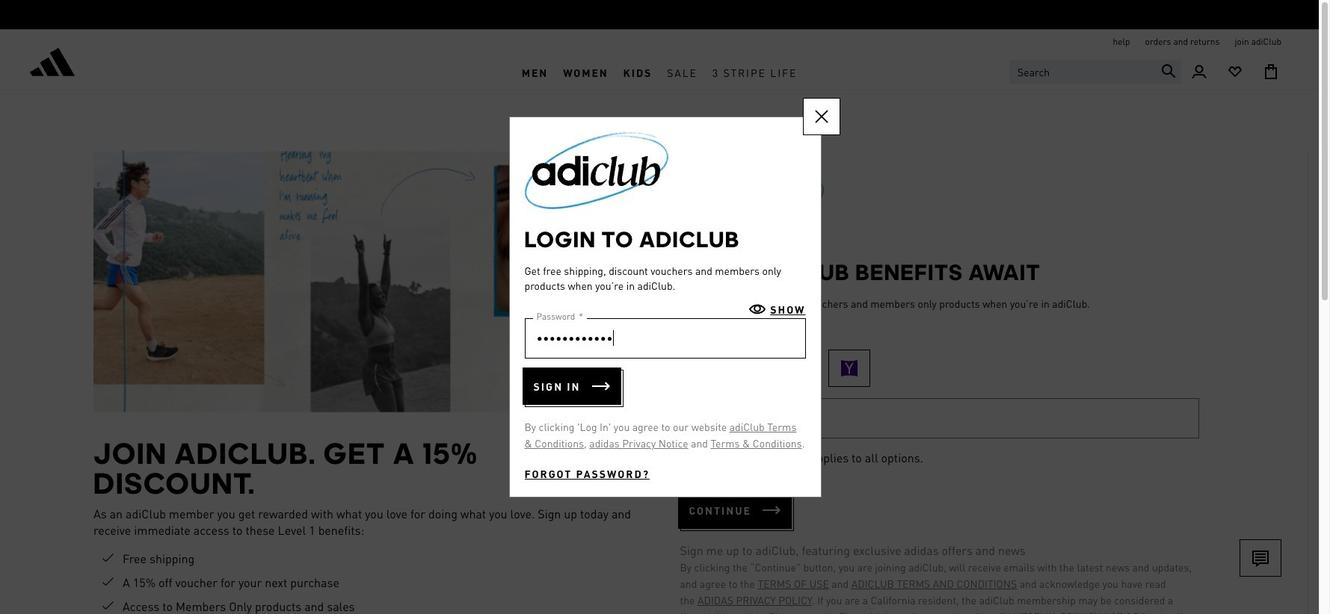 Task type: vqa. For each thing, say whether or not it's contained in the screenshot.
the bottommost for
no



Task type: describe. For each thing, give the bounding box(es) containing it.
adiclub account portal teaser image
[[93, 150, 643, 412]]



Task type: locate. For each thing, give the bounding box(es) containing it.
main navigation element
[[317, 55, 1002, 90]]

EMAIL ADDRESS email field
[[680, 398, 1199, 439]]

Password password field
[[525, 319, 806, 359]]

dialog
[[509, 98, 840, 498]]

top image image
[[510, 117, 683, 209], [665, 150, 839, 242]]



